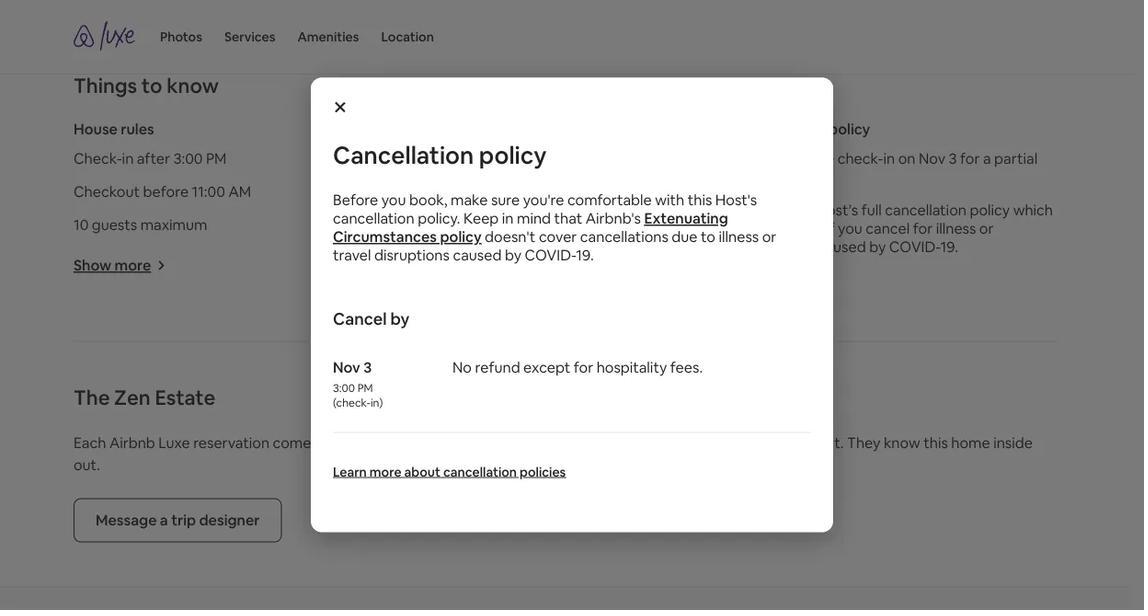 Task type: describe. For each thing, give the bounding box(es) containing it.
checkout before 11:00 am
[[74, 182, 251, 201]]

planner,
[[596, 434, 649, 452]]

policy inside extenuating circumstances policy
[[440, 227, 482, 246]]

cancellation policy for check-
[[739, 119, 871, 138]]

with inside each airbnb luxe reservation comes with a trip designer, your concierge, trip planner, and local destination expert. they know this home inside out.
[[322, 434, 351, 452]]

10
[[74, 215, 89, 234]]

policy up check-
[[829, 119, 871, 138]]

hospitality
[[597, 358, 667, 377]]

book,
[[410, 190, 448, 209]]

monoxide
[[480, 149, 548, 168]]

cancellations
[[581, 227, 669, 246]]

luxe
[[159, 434, 190, 452]]

2 show more from the left
[[406, 256, 484, 275]]

your
[[461, 434, 491, 452]]

amenities
[[298, 29, 359, 45]]

camera/recording
[[465, 215, 588, 234]]

policy.
[[418, 209, 461, 228]]

guests
[[92, 215, 137, 234]]

full
[[862, 200, 882, 219]]

1 vertical spatial alarm
[[477, 182, 515, 201]]

(check-
[[333, 395, 371, 410]]

house
[[74, 119, 118, 138]]

sure
[[491, 190, 520, 209]]

no smoke alarm
[[406, 182, 515, 201]]

for inside review the host's full cancellation policy which applies even if you cancel for illness or disruptions caused by covid-19.
[[914, 219, 933, 238]]

extenuating circumstances policy
[[333, 209, 729, 246]]

learn
[[333, 463, 367, 480]]

you inside before you book, make sure you're comfortable with this host's cancellation policy. keep in mind that airbnb's
[[382, 190, 406, 209]]

out.
[[74, 456, 100, 475]]

review
[[739, 200, 787, 219]]

house rules
[[74, 119, 154, 138]]

you're
[[523, 190, 564, 209]]

keep
[[464, 209, 499, 228]]

the
[[791, 200, 813, 219]]

if
[[826, 219, 835, 238]]

check-
[[838, 149, 884, 168]]

in inside before you book, make sure you're comfortable with this host's cancellation policy. keep in mind that airbnb's
[[502, 209, 514, 228]]

airbnb's
[[586, 209, 641, 228]]

the zen estate
[[74, 385, 216, 411]]

applies
[[739, 219, 787, 238]]

0 horizontal spatial pm
[[206, 149, 227, 168]]

trip
[[365, 434, 391, 452]]

2 horizontal spatial more
[[448, 256, 484, 275]]

home
[[952, 434, 991, 452]]

illness inside review the host's full cancellation policy which applies even if you cancel for illness or disruptions caused by covid-19.
[[937, 219, 977, 238]]

reservation
[[193, 434, 270, 452]]

0 vertical spatial know
[[167, 72, 219, 99]]

am
[[229, 182, 251, 201]]

device
[[591, 215, 636, 234]]

this inside each airbnb luxe reservation comes with a trip designer, your concierge, trip planner, and local destination expert. they know this home inside out.
[[924, 434, 949, 452]]

airbnb
[[109, 434, 155, 452]]

inside
[[994, 434, 1033, 452]]

cover
[[539, 227, 577, 246]]

19. inside doesn't cover cancellations due to illness or travel disruptions caused by covid-19.
[[576, 246, 594, 265]]

3:00 inside the nov 3 3:00 pm (check-in)
[[333, 381, 355, 395]]

make
[[451, 190, 488, 209]]

you inside review the host's full cancellation policy which applies even if you cancel for illness or disruptions caused by covid-19.
[[838, 219, 863, 238]]

cancellation inside before you book, make sure you're comfortable with this host's cancellation policy. keep in mind that airbnb's
[[333, 209, 415, 228]]

10 guests maximum
[[74, 215, 207, 234]]

check-
[[74, 149, 122, 168]]

policies
[[520, 463, 566, 480]]

0 horizontal spatial more
[[115, 256, 151, 275]]

airbnb luxe image
[[74, 21, 138, 51]]

designer,
[[395, 434, 458, 452]]

location button
[[381, 0, 434, 74]]

know inside each airbnb luxe reservation comes with a trip designer, your concierge, trip planner, and local destination expert. they know this home inside out.
[[884, 434, 921, 452]]

for inside cancellation policy dialog
[[574, 358, 594, 377]]

cancel before check-in on nov 3 for a partial refund.
[[739, 149, 1038, 186]]

refund.
[[739, 167, 788, 186]]

each airbnb luxe reservation comes with a trip designer, your concierge, trip planner, and local destination expert. they know this home inside out.
[[74, 434, 1033, 475]]

amenities button
[[298, 0, 359, 74]]

by inside doesn't cover cancellations due to illness or travel disruptions caused by covid-19.
[[505, 246, 522, 265]]

designer
[[199, 511, 260, 530]]

no for no smoke alarm
[[406, 182, 426, 201]]

host's
[[817, 200, 859, 219]]

that
[[555, 209, 583, 228]]

1 show more from the left
[[74, 256, 151, 275]]

extenuating circumstances policy link
[[333, 209, 729, 246]]

before for checkout
[[143, 182, 189, 201]]

photos
[[160, 29, 202, 45]]

message a trip designer
[[96, 511, 260, 530]]

extenuating
[[645, 209, 729, 228]]

host's
[[716, 190, 758, 209]]

or inside doesn't cover cancellations due to illness or travel disruptions caused by covid-19.
[[763, 227, 777, 246]]

1 show from the left
[[74, 256, 112, 275]]

due
[[672, 227, 698, 246]]

a inside cancel before check-in on nov 3 for a partial refund.
[[984, 149, 992, 168]]

destination
[[716, 434, 792, 452]]

or inside review the host's full cancellation policy which applies even if you cancel for illness or disruptions caused by covid-19.
[[980, 219, 994, 238]]

carbon
[[429, 149, 477, 168]]

security
[[406, 215, 462, 234]]

cancellation for you
[[333, 139, 474, 170]]

things to know
[[74, 72, 219, 99]]

cancel
[[866, 219, 910, 238]]

review the host's full cancellation policy which applies even if you cancel for illness or disruptions caused by covid-19.
[[739, 200, 1054, 256]]

the
[[74, 385, 110, 411]]

in inside cancel before check-in on nov 3 for a partial refund.
[[884, 149, 896, 168]]

cancel by
[[333, 308, 410, 329]]

except
[[524, 358, 571, 377]]

before for cancel
[[789, 149, 835, 168]]

services
[[224, 29, 276, 45]]

trip inside button
[[171, 511, 196, 530]]

security camera/recording device
[[406, 215, 636, 234]]

0 horizontal spatial in
[[122, 149, 134, 168]]



Task type: vqa. For each thing, say whether or not it's contained in the screenshot.
Getting the basics down goes a long way. Keep your place clean, respond to guests promptly, and provide necessary amenities, like fresh towels. Some Hosts like adding a personal touch, such as putting out fresh flowers or sharing a list of local places to explore—but it's not required. Read on for more hosting tips
no



Task type: locate. For each thing, give the bounding box(es) containing it.
2 show more button from the left
[[406, 256, 499, 275]]

0 horizontal spatial a
[[160, 511, 168, 530]]

0 horizontal spatial disruptions
[[375, 246, 450, 265]]

before inside cancel before check-in on nov 3 for a partial refund.
[[789, 149, 835, 168]]

before up the 'maximum'
[[143, 182, 189, 201]]

to right due
[[701, 227, 716, 246]]

0 horizontal spatial know
[[167, 72, 219, 99]]

trip
[[569, 434, 593, 452], [171, 511, 196, 530]]

cancel up host's
[[739, 149, 786, 168]]

0 vertical spatial cancellation
[[739, 119, 826, 138]]

more down trip
[[370, 463, 402, 480]]

know down photos
[[167, 72, 219, 99]]

1 horizontal spatial more
[[370, 463, 402, 480]]

and
[[653, 434, 678, 452]]

0 horizontal spatial or
[[763, 227, 777, 246]]

covid- inside doesn't cover cancellations due to illness or travel disruptions caused by covid-19.
[[525, 246, 576, 265]]

policy up sure at the top left of page
[[479, 139, 547, 170]]

1 horizontal spatial 19.
[[941, 237, 959, 256]]

more down 10 guests maximum
[[115, 256, 151, 275]]

this
[[688, 190, 713, 209], [924, 434, 949, 452]]

3:00
[[173, 149, 203, 168], [333, 381, 355, 395]]

smoke
[[429, 182, 474, 201]]

covid-
[[890, 237, 941, 256], [525, 246, 576, 265]]

1 horizontal spatial nov
[[919, 149, 946, 168]]

refund
[[475, 358, 520, 377]]

nov up (check-
[[333, 358, 361, 377]]

1 horizontal spatial trip
[[569, 434, 593, 452]]

with
[[655, 190, 685, 209], [322, 434, 351, 452]]

nov inside cancel before check-in on nov 3 for a partial refund.
[[919, 149, 946, 168]]

in)
[[371, 395, 383, 410]]

1 horizontal spatial show more
[[406, 256, 484, 275]]

to inside doesn't cover cancellations due to illness or travel disruptions caused by covid-19.
[[701, 227, 716, 246]]

learn more about cancellation policies link
[[333, 463, 566, 480]]

show more button down security
[[406, 256, 499, 275]]

covid- down cancel before check-in on nov 3 for a partial refund.
[[890, 237, 941, 256]]

a right message
[[160, 511, 168, 530]]

0 horizontal spatial this
[[688, 190, 713, 209]]

cancellation right full
[[886, 200, 967, 219]]

1 horizontal spatial pm
[[358, 381, 373, 395]]

for right cancel
[[914, 219, 933, 238]]

before left check-
[[789, 149, 835, 168]]

services button
[[224, 0, 276, 74]]

2 vertical spatial for
[[574, 358, 594, 377]]

cancellation up book,
[[333, 139, 474, 170]]

1 horizontal spatial a
[[354, 434, 362, 452]]

0 horizontal spatial alarm
[[477, 182, 515, 201]]

show down 10
[[74, 256, 112, 275]]

trip left designer
[[171, 511, 196, 530]]

with up learn
[[322, 434, 351, 452]]

by
[[870, 237, 887, 256], [505, 246, 522, 265], [391, 308, 410, 329]]

for right the except on the left bottom
[[574, 358, 594, 377]]

travel
[[333, 246, 371, 265]]

after
[[137, 149, 170, 168]]

1 horizontal spatial cancellation
[[444, 463, 517, 480]]

on
[[899, 149, 916, 168]]

policy down "make"
[[440, 227, 482, 246]]

0 vertical spatial no
[[406, 149, 426, 168]]

cancellation inside review the host's full cancellation policy which applies even if you cancel for illness or disruptions caused by covid-19.
[[886, 200, 967, 219]]

no inside cancellation policy dialog
[[453, 358, 472, 377]]

1 horizontal spatial show
[[406, 256, 444, 275]]

this inside before you book, make sure you're comfortable with this host's cancellation policy. keep in mind that airbnb's
[[688, 190, 713, 209]]

policy
[[829, 119, 871, 138], [479, 139, 547, 170], [970, 200, 1011, 219], [440, 227, 482, 246]]

cancellation policy up check-
[[739, 119, 871, 138]]

2 horizontal spatial a
[[984, 149, 992, 168]]

show more down guests
[[74, 256, 151, 275]]

or down the review
[[763, 227, 777, 246]]

illness
[[937, 219, 977, 238], [719, 227, 759, 246]]

no
[[406, 149, 426, 168], [406, 182, 426, 201], [453, 358, 472, 377]]

by down circumstances at left
[[391, 308, 410, 329]]

a left trip
[[354, 434, 362, 452]]

disruptions down the review
[[739, 237, 815, 256]]

11:00
[[192, 182, 225, 201]]

doesn't
[[485, 227, 536, 246]]

0 vertical spatial you
[[382, 190, 406, 209]]

0 horizontal spatial 3:00
[[173, 149, 203, 168]]

show down security
[[406, 256, 444, 275]]

0 vertical spatial nov
[[919, 149, 946, 168]]

message
[[96, 511, 157, 530]]

for inside cancel before check-in on nov 3 for a partial refund.
[[961, 149, 981, 168]]

1 horizontal spatial 3
[[949, 149, 958, 168]]

about
[[404, 463, 441, 480]]

or left which
[[980, 219, 994, 238]]

policy inside review the host's full cancellation policy which applies even if you cancel for illness or disruptions caused by covid-19.
[[970, 200, 1011, 219]]

0 vertical spatial with
[[655, 190, 685, 209]]

nov inside the nov 3 3:00 pm (check-in)
[[333, 358, 361, 377]]

fees.
[[671, 358, 703, 377]]

cancellation policy for book,
[[333, 139, 547, 170]]

which
[[1014, 200, 1054, 219]]

cancellation inside dialog
[[333, 139, 474, 170]]

disruptions down security
[[375, 246, 450, 265]]

you left book,
[[382, 190, 406, 209]]

1 horizontal spatial 3:00
[[333, 381, 355, 395]]

illness right cancel
[[937, 219, 977, 238]]

0 horizontal spatial cancellation
[[333, 209, 415, 228]]

doesn't cover cancellations due to illness or travel disruptions caused by covid-19.
[[333, 227, 777, 265]]

2 horizontal spatial cancellation
[[886, 200, 967, 219]]

this left home
[[924, 434, 949, 452]]

alarm up you're
[[551, 149, 589, 168]]

1 horizontal spatial this
[[924, 434, 949, 452]]

no left carbon
[[406, 149, 426, 168]]

show more button down guests
[[74, 256, 166, 275]]

illness inside doesn't cover cancellations due to illness or travel disruptions caused by covid-19.
[[719, 227, 759, 246]]

3 right the on
[[949, 149, 958, 168]]

cancellation policy up the smoke
[[333, 139, 547, 170]]

cancel inside dialog
[[333, 308, 387, 329]]

1 horizontal spatial cancellation policy
[[739, 119, 871, 138]]

1 vertical spatial trip
[[171, 511, 196, 530]]

for
[[961, 149, 981, 168], [914, 219, 933, 238], [574, 358, 594, 377]]

19. down that at top
[[576, 246, 594, 265]]

0 horizontal spatial show
[[74, 256, 112, 275]]

0 horizontal spatial show more
[[74, 256, 151, 275]]

partial
[[995, 149, 1038, 168]]

1 vertical spatial before
[[143, 182, 189, 201]]

0 vertical spatial cancel
[[739, 149, 786, 168]]

you right if
[[838, 219, 863, 238]]

no for no carbon monoxide alarm
[[406, 149, 426, 168]]

no carbon monoxide alarm
[[406, 149, 589, 168]]

1 show more button from the left
[[74, 256, 166, 275]]

1 vertical spatial to
[[701, 227, 716, 246]]

1 horizontal spatial in
[[502, 209, 514, 228]]

1 horizontal spatial alarm
[[551, 149, 589, 168]]

illness down the review
[[719, 227, 759, 246]]

concierge,
[[494, 434, 566, 452]]

more
[[115, 256, 151, 275], [448, 256, 484, 275], [370, 463, 402, 480]]

disruptions
[[739, 237, 815, 256], [375, 246, 450, 265]]

pm up in)
[[358, 381, 373, 395]]

1 horizontal spatial show more button
[[406, 256, 499, 275]]

cancellation up refund.
[[739, 119, 826, 138]]

maximum
[[140, 215, 207, 234]]

1 horizontal spatial or
[[980, 219, 994, 238]]

0 horizontal spatial you
[[382, 190, 406, 209]]

by down security camera/recording device
[[505, 246, 522, 265]]

0 horizontal spatial 19.
[[576, 246, 594, 265]]

in
[[122, 149, 134, 168], [884, 149, 896, 168], [502, 209, 514, 228]]

disruptions inside doesn't cover cancellations due to illness or travel disruptions caused by covid-19.
[[375, 246, 450, 265]]

0 horizontal spatial covid-
[[525, 246, 576, 265]]

0 horizontal spatial cancellation
[[333, 139, 474, 170]]

1 vertical spatial this
[[924, 434, 949, 452]]

even
[[791, 219, 823, 238]]

expert.
[[795, 434, 844, 452]]

2 horizontal spatial in
[[884, 149, 896, 168]]

0 vertical spatial to
[[142, 72, 162, 99]]

0 vertical spatial pm
[[206, 149, 227, 168]]

0 vertical spatial a
[[984, 149, 992, 168]]

0 horizontal spatial with
[[322, 434, 351, 452]]

caused inside review the host's full cancellation policy which applies even if you cancel for illness or disruptions caused by covid-19.
[[818, 237, 867, 256]]

policy left which
[[970, 200, 1011, 219]]

1 horizontal spatial you
[[838, 219, 863, 238]]

caused down keep
[[453, 246, 502, 265]]

1 horizontal spatial to
[[701, 227, 716, 246]]

1 vertical spatial cancellation policy
[[333, 139, 547, 170]]

checkout
[[74, 182, 140, 201]]

3 inside the nov 3 3:00 pm (check-in)
[[364, 358, 372, 377]]

0 horizontal spatial before
[[143, 182, 189, 201]]

trip inside each airbnb luxe reservation comes with a trip designer, your concierge, trip planner, and local destination expert. they know this home inside out.
[[569, 434, 593, 452]]

rules
[[121, 119, 154, 138]]

show more
[[74, 256, 151, 275], [406, 256, 484, 275]]

1 vertical spatial cancel
[[333, 308, 387, 329]]

things
[[74, 72, 137, 99]]

3 up in)
[[364, 358, 372, 377]]

to
[[142, 72, 162, 99], [701, 227, 716, 246]]

2 horizontal spatial for
[[961, 149, 981, 168]]

to up rules
[[142, 72, 162, 99]]

1 horizontal spatial covid-
[[890, 237, 941, 256]]

check-in after 3:00 pm
[[74, 149, 227, 168]]

1 horizontal spatial know
[[884, 434, 921, 452]]

cancellation
[[886, 200, 967, 219], [333, 209, 415, 228], [444, 463, 517, 480]]

1 vertical spatial pm
[[358, 381, 373, 395]]

comes
[[273, 434, 318, 452]]

1 horizontal spatial disruptions
[[739, 237, 815, 256]]

show more down security
[[406, 256, 484, 275]]

0 vertical spatial trip
[[569, 434, 593, 452]]

1 vertical spatial 3:00
[[333, 381, 355, 395]]

1 horizontal spatial before
[[789, 149, 835, 168]]

1 horizontal spatial cancel
[[739, 149, 786, 168]]

1 vertical spatial nov
[[333, 358, 361, 377]]

0 horizontal spatial caused
[[453, 246, 502, 265]]

cancellation for before
[[739, 119, 826, 138]]

with inside before you book, make sure you're comfortable with this host's cancellation policy. keep in mind that airbnb's
[[655, 190, 685, 209]]

0 vertical spatial this
[[688, 190, 713, 209]]

a inside each airbnb luxe reservation comes with a trip designer, your concierge, trip planner, and local destination expert. they know this home inside out.
[[354, 434, 362, 452]]

cancellation policy
[[739, 119, 871, 138], [333, 139, 547, 170]]

location
[[381, 29, 434, 45]]

mind
[[517, 209, 551, 228]]

3 inside cancel before check-in on nov 3 for a partial refund.
[[949, 149, 958, 168]]

trip left planner,
[[569, 434, 593, 452]]

cancellation up travel
[[333, 209, 415, 228]]

pm up 11:00
[[206, 149, 227, 168]]

before you book, make sure you're comfortable with this host's cancellation policy. keep in mind that airbnb's
[[333, 190, 758, 228]]

0 horizontal spatial by
[[391, 308, 410, 329]]

19. right cancel
[[941, 237, 959, 256]]

1 horizontal spatial cancellation
[[739, 119, 826, 138]]

no for no refund except for hospitality fees.
[[453, 358, 472, 377]]

cancel inside cancel before check-in on nov 3 for a partial refund.
[[739, 149, 786, 168]]

0 horizontal spatial cancel
[[333, 308, 387, 329]]

0 horizontal spatial trip
[[171, 511, 196, 530]]

2 horizontal spatial by
[[870, 237, 887, 256]]

with up due
[[655, 190, 685, 209]]

for left partial
[[961, 149, 981, 168]]

more down keep
[[448, 256, 484, 275]]

3:00 right after
[[173, 149, 203, 168]]

1 horizontal spatial for
[[914, 219, 933, 238]]

2 vertical spatial no
[[453, 358, 472, 377]]

alarm
[[551, 149, 589, 168], [477, 182, 515, 201]]

cancellation policy inside dialog
[[333, 139, 547, 170]]

a inside button
[[160, 511, 168, 530]]

more inside cancellation policy dialog
[[370, 463, 402, 480]]

0 vertical spatial cancellation policy
[[739, 119, 871, 138]]

local
[[681, 434, 713, 452]]

covid- down camera/recording
[[525, 246, 576, 265]]

1 vertical spatial a
[[354, 434, 362, 452]]

no left the smoke
[[406, 182, 426, 201]]

no refund except for hospitality fees.
[[453, 358, 703, 377]]

alarm up keep
[[477, 182, 515, 201]]

0 vertical spatial 3:00
[[173, 149, 203, 168]]

zen
[[114, 385, 151, 411]]

nov right the on
[[919, 149, 946, 168]]

0 horizontal spatial 3
[[364, 358, 372, 377]]

1 vertical spatial for
[[914, 219, 933, 238]]

0 horizontal spatial cancellation policy
[[333, 139, 547, 170]]

2 show from the left
[[406, 256, 444, 275]]

pm
[[206, 149, 227, 168], [358, 381, 373, 395]]

1 vertical spatial cancellation
[[333, 139, 474, 170]]

2 vertical spatial a
[[160, 511, 168, 530]]

3:00 up (check-
[[333, 381, 355, 395]]

estate
[[155, 385, 216, 411]]

comfortable
[[568, 190, 652, 209]]

pm inside the nov 3 3:00 pm (check-in)
[[358, 381, 373, 395]]

this left host's
[[688, 190, 713, 209]]

caused
[[818, 237, 867, 256], [453, 246, 502, 265]]

0 horizontal spatial illness
[[719, 227, 759, 246]]

0 vertical spatial before
[[789, 149, 835, 168]]

caused inside doesn't cover cancellations due to illness or travel disruptions caused by covid-19.
[[453, 246, 502, 265]]

3
[[949, 149, 958, 168], [364, 358, 372, 377]]

learn more about cancellation policies
[[333, 463, 566, 480]]

1 vertical spatial 3
[[364, 358, 372, 377]]

cancel for cancel before check-in on nov 3 for a partial refund.
[[739, 149, 786, 168]]

cancel
[[739, 149, 786, 168], [333, 308, 387, 329]]

cancellation policy dialog
[[311, 78, 834, 532]]

0 vertical spatial for
[[961, 149, 981, 168]]

a left partial
[[984, 149, 992, 168]]

know right they
[[884, 434, 921, 452]]

1 horizontal spatial caused
[[818, 237, 867, 256]]

19. inside review the host's full cancellation policy which applies even if you cancel for illness or disruptions caused by covid-19.
[[941, 237, 959, 256]]

0 vertical spatial alarm
[[551, 149, 589, 168]]

caused down host's
[[818, 237, 867, 256]]

0 vertical spatial 3
[[949, 149, 958, 168]]

circumstances
[[333, 227, 437, 246]]

covid- inside review the host's full cancellation policy which applies even if you cancel for illness or disruptions caused by covid-19.
[[890, 237, 941, 256]]

each
[[74, 434, 106, 452]]

no left refund
[[453, 358, 472, 377]]

cancellation down your
[[444, 463, 517, 480]]

by down full
[[870, 237, 887, 256]]

disruptions inside review the host's full cancellation policy which applies even if you cancel for illness or disruptions caused by covid-19.
[[739, 237, 815, 256]]

1 horizontal spatial with
[[655, 190, 685, 209]]

1 vertical spatial with
[[322, 434, 351, 452]]

1 vertical spatial know
[[884, 434, 921, 452]]

1 horizontal spatial by
[[505, 246, 522, 265]]

show
[[74, 256, 112, 275], [406, 256, 444, 275]]

photos button
[[160, 0, 202, 74]]

1 vertical spatial you
[[838, 219, 863, 238]]

message a trip designer button
[[74, 498, 282, 543]]

0 horizontal spatial to
[[142, 72, 162, 99]]

0 horizontal spatial nov
[[333, 358, 361, 377]]

cancel down travel
[[333, 308, 387, 329]]

by inside review the host's full cancellation policy which applies even if you cancel for illness or disruptions caused by covid-19.
[[870, 237, 887, 256]]

cancel for cancel by
[[333, 308, 387, 329]]



